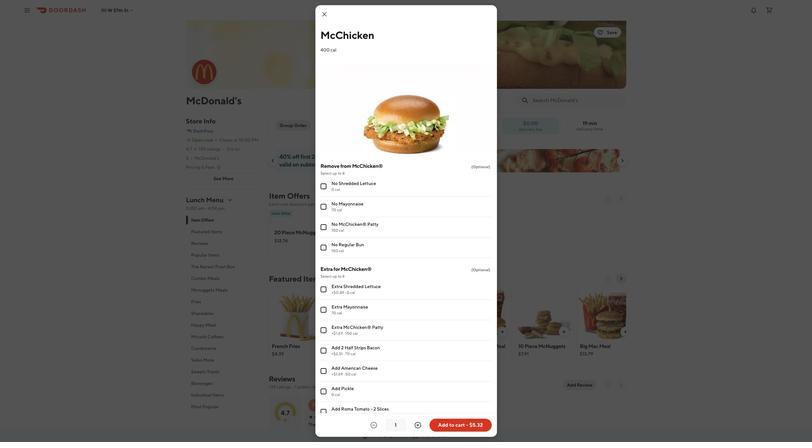 Task type: locate. For each thing, give the bounding box(es) containing it.
1 vertical spatial up
[[333, 171, 337, 176]]

add inside add 2 half strips bacon +$2.51 · 70 cal
[[332, 346, 341, 351]]

2 10 from the left
[[519, 344, 524, 350]]

1 horizontal spatial piece
[[340, 344, 353, 350]]

2 no from the top
[[332, 202, 338, 207]]

0 horizontal spatial more
[[203, 358, 214, 363]]

· inside extra mcchicken® patty +$1.69 · 150 cal
[[344, 331, 345, 336]]

40welcome,
[[379, 154, 419, 160]]

add up +$0.69
[[332, 407, 341, 412]]

mayonnaise for for
[[344, 305, 369, 310]]

0 vertical spatial fries
[[191, 300, 201, 305]]

1 next button of carousel image from the top
[[619, 197, 624, 202]]

10 for 10 piece mcnuggets
[[519, 344, 524, 350]]

up inside "extra for mcchicken® select up to 8"
[[333, 274, 337, 279]]

fries right "french"
[[289, 344, 300, 350]]

mcnuggets for $12.74
[[296, 230, 323, 236]]

135 down the reviews link
[[269, 385, 276, 390]]

150 for no mcchicken® patty
[[332, 228, 339, 233]]

None checkbox
[[321, 184, 327, 190], [321, 204, 327, 210], [321, 225, 327, 230], [321, 245, 327, 251], [321, 287, 327, 293], [321, 389, 327, 395], [321, 184, 327, 190], [321, 204, 327, 210], [321, 225, 327, 230], [321, 245, 327, 251], [321, 287, 327, 293], [321, 389, 327, 395]]

1 no from the top
[[332, 181, 338, 186]]

57th
[[113, 8, 123, 13]]

1 vertical spatial shredded
[[344, 284, 364, 289]]

per
[[308, 202, 315, 207]]

cal up pamela d
[[335, 393, 340, 398]]

70 up no mcchicken® patty 150 cal
[[332, 208, 337, 213]]

sweets treats
[[191, 370, 220, 375]]

slices
[[377, 407, 389, 412]]

0 horizontal spatial 10
[[334, 344, 339, 350]]

next button of carousel image
[[619, 197, 624, 202], [619, 277, 624, 282]]

add to cart - $5.32
[[439, 423, 483, 429]]

reviews
[[191, 241, 208, 246], [269, 375, 295, 384]]

· inside "add roma tomato - 2 slices +$0.69 · 5 cal"
[[345, 413, 346, 418]]

reviews up popular items
[[191, 241, 208, 246]]

on inside 40% off first 2 orders up to $10 off with 40welcome, valid on subtotals $15
[[293, 161, 299, 168]]

2 add item to cart image from the left
[[500, 330, 505, 335]]

lettuce
[[360, 181, 376, 186], [365, 284, 381, 289]]

1 vertical spatial lettuce
[[365, 284, 381, 289]]

to left 4
[[338, 171, 342, 176]]

add item to cart image for 10 piece mcnuggets
[[562, 330, 567, 335]]

lettuce inside no shredded lettuce 0 cal
[[360, 181, 376, 186]]

no left regular
[[332, 242, 338, 248]]

4 no from the top
[[332, 242, 338, 248]]

featured items heading
[[269, 274, 324, 284]]

cal inside no regular bun 150 cal
[[339, 249, 344, 253]]

item down limit
[[272, 211, 280, 216]]

· for shredded
[[345, 290, 346, 295]]

+$1.69 inside add american cheese +$1.69 · 50 cal
[[332, 372, 343, 377]]

• left the 1
[[292, 385, 294, 390]]

150
[[332, 228, 339, 233], [332, 249, 339, 253], [346, 331, 352, 336]]

french fries image
[[270, 287, 327, 341]]

see left all
[[413, 422, 420, 427]]

0 vertical spatial lettuce
[[360, 181, 376, 186]]

info
[[204, 117, 216, 125]]

0 horizontal spatial piece
[[282, 230, 295, 236]]

fries inside button
[[191, 300, 201, 305]]

2 delivery from the left
[[519, 127, 536, 132]]

0 horizontal spatial delivery
[[519, 127, 536, 132]]

bun
[[356, 242, 364, 248]]

add item to cart image up the bacon
[[377, 330, 382, 335]]

cal inside extra mayonnaise 70 cal
[[337, 311, 342, 316]]

next button of carousel image for previous button of carousel icon at the top of page
[[619, 197, 624, 202]]

1 horizontal spatial reviews
[[269, 375, 295, 384]]

2 +$1.69 from the top
[[332, 372, 343, 377]]

1 add item to cart image from the left
[[315, 330, 320, 335]]

2 horizontal spatial piece
[[525, 344, 538, 350]]

0 up no mayonnaise 70 cal
[[332, 187, 335, 192]]

no for no shredded lettuce
[[332, 181, 338, 186]]

+$1.69 left 50
[[332, 372, 343, 377]]

+$1.69 up +$2.51
[[332, 331, 343, 336]]

0 vertical spatial shredded
[[339, 181, 359, 186]]

add down $13.99 at the bottom left of the page
[[332, 366, 341, 371]]

0 horizontal spatial featured
[[191, 229, 210, 235]]

cal down regular
[[339, 249, 344, 253]]

mcnuggets down per
[[296, 230, 323, 236]]

1 vertical spatial (optional)
[[472, 268, 491, 273]]

delivery left time
[[577, 127, 594, 132]]

1 horizontal spatial 10
[[519, 344, 524, 350]]

piece right 20
[[282, 230, 295, 236]]

mcnuggets meals
[[191, 288, 228, 293]]

mccafe coffees button
[[186, 331, 261, 343]]

meal up mccafe coffees
[[206, 323, 216, 328]]

box
[[227, 265, 235, 270]]

reviews button
[[186, 238, 261, 250]]

$12.74
[[275, 239, 288, 244]]

cal up regular
[[339, 228, 344, 233]]

extra for mcchicken® group
[[321, 266, 492, 443]]

0 vertical spatial previous button of carousel image
[[271, 158, 276, 164]]

extra
[[321, 266, 333, 273], [332, 284, 343, 289], [332, 305, 343, 310], [332, 325, 343, 330]]

cal inside the add pickle 0 cal
[[335, 393, 340, 398]]

2 inside 40% off first 2 orders up to $10 off with 40welcome, valid on subtotals $15
[[312, 154, 315, 160]]

add up $20+
[[439, 423, 449, 429]]

0 horizontal spatial ratings
[[207, 147, 221, 152]]

2 vertical spatial item
[[191, 218, 201, 223]]

0 vertical spatial up
[[334, 154, 340, 160]]

shredded inside extra shredded lettuce +$0.49 · 0 cal
[[344, 284, 364, 289]]

to inside 40% off first 2 orders up to $10 off with 40welcome, valid on subtotals $15
[[341, 154, 347, 160]]

next image
[[619, 383, 624, 388]]

2
[[312, 154, 315, 160], [457, 344, 460, 350], [342, 346, 344, 351], [374, 407, 376, 412]]

0 inside the add pickle 0 cal
[[332, 393, 335, 398]]

10:30
[[239, 138, 251, 143]]

no inside no mayonnaise 70 cal
[[332, 202, 338, 207]]

extra inside extra shredded lettuce +$0.49 · 0 cal
[[332, 284, 343, 289]]

no regular bun 150 cal
[[332, 242, 364, 253]]

mcchicken® up 8
[[341, 266, 372, 273]]

up for remove
[[333, 171, 337, 176]]

5
[[347, 413, 349, 418], [282, 429, 284, 434]]

1 vertical spatial 70
[[332, 311, 337, 316]]

mcchicken®
[[353, 163, 383, 169], [339, 222, 367, 227], [341, 266, 372, 273], [344, 325, 372, 330]]

0 vertical spatial featured items
[[191, 229, 223, 235]]

add item to cart image up 10 piece mcnuggets $7.91
[[562, 330, 567, 335]]

0 items, open order cart image
[[766, 6, 774, 14]]

shredded for from
[[339, 181, 359, 186]]

cal up no mayonnaise 70 cal
[[335, 187, 340, 192]]

1 vertical spatial 4.7
[[281, 409, 290, 417]]

0 vertical spatial popular
[[191, 253, 207, 258]]

meals down combo meals button
[[216, 288, 228, 293]]

0 vertical spatial +$1.69
[[332, 331, 343, 336]]

items up most popular button
[[213, 393, 224, 398]]

50
[[346, 372, 351, 377]]

shredded for for
[[344, 284, 364, 289]]

0 vertical spatial offers
[[287, 191, 310, 201]]

1 horizontal spatial mcnuggets
[[354, 344, 381, 350]]

patty for extra for mcchicken®
[[373, 325, 384, 330]]

see all link
[[407, 396, 432, 443]]

0 vertical spatial select
[[321, 171, 332, 176]]

1 horizontal spatial off
[[358, 154, 366, 160]]

items up reviews button
[[211, 229, 223, 235]]

1 vertical spatial see
[[413, 422, 420, 427]]

0 vertical spatial 135
[[199, 147, 206, 152]]

3 no from the top
[[332, 222, 338, 227]]

0 up pamela d
[[332, 393, 335, 398]]

2 cheeseburger meal image
[[455, 287, 512, 341]]

2 vertical spatial up
[[333, 274, 337, 279]]

None checkbox
[[321, 307, 327, 313], [321, 328, 327, 334], [321, 348, 327, 354], [321, 369, 327, 375], [321, 410, 327, 415], [321, 307, 327, 313], [321, 328, 327, 334], [321, 348, 327, 354], [321, 369, 327, 375], [321, 410, 327, 415]]

1 vertical spatial on
[[431, 433, 437, 439]]

american
[[342, 366, 362, 371]]

0 horizontal spatial add item to cart image
[[377, 330, 382, 335]]

2 horizontal spatial mcnuggets
[[539, 344, 566, 350]]

add to cart - $5.32 button
[[430, 419, 492, 432]]

see down fees
[[214, 176, 222, 181]]

· left 50
[[344, 372, 345, 377]]

to left 8
[[338, 274, 342, 279]]

previous button of carousel image
[[271, 158, 276, 164], [606, 277, 611, 282]]

cal down roma
[[350, 413, 355, 418]]

2 right first at left top
[[312, 154, 315, 160]]

$5.32
[[470, 423, 483, 429]]

cal down half
[[351, 352, 356, 357]]

0 horizontal spatial fries
[[191, 300, 201, 305]]

add item to cart image
[[377, 330, 382, 335], [500, 330, 505, 335], [562, 330, 567, 335]]

2 horizontal spatial add item to cart image
[[562, 330, 567, 335]]

4.7 up of 5 stars
[[281, 409, 290, 417]]

40%
[[280, 154, 292, 160]]

patty inside no mcchicken® patty 150 cal
[[368, 222, 379, 227]]

fries button
[[186, 296, 261, 308]]

cart
[[456, 423, 465, 429]]

150 inside no regular bun 150 cal
[[332, 249, 339, 253]]

delivery inside $0.00 delivery fee
[[519, 127, 536, 132]]

(optional) inside remove from mcchicken® group
[[472, 165, 491, 169]]

extra inside "extra for mcchicken® select up to 8"
[[321, 266, 333, 273]]

70 down half
[[346, 352, 350, 357]]

0 horizontal spatial featured items
[[191, 229, 223, 235]]

meals for mcnuggets meals
[[216, 288, 228, 293]]

0 right +$0.49
[[347, 290, 350, 295]]

order
[[294, 123, 307, 128]]

1 vertical spatial next button of carousel image
[[619, 277, 624, 282]]

mcnuggetsⓡ
[[398, 433, 430, 439]]

1 vertical spatial patty
[[373, 325, 384, 330]]

mcchicken image
[[393, 287, 450, 341]]

meal right mac
[[600, 344, 611, 350]]

no inside no shredded lettuce 0 cal
[[332, 181, 338, 186]]

1 horizontal spatial featured
[[269, 275, 302, 284]]

stars
[[285, 429, 293, 434]]

0 horizontal spatial add item to cart image
[[315, 330, 320, 335]]

reviews for reviews
[[191, 241, 208, 246]]

no right order
[[332, 202, 338, 207]]

shredded down 8
[[344, 284, 364, 289]]

happy
[[191, 323, 205, 328]]

pricing & fees button
[[186, 164, 222, 171]]

mcdonald's up info on the left of the page
[[186, 94, 242, 107]]

cal down +$0.49
[[337, 311, 342, 316]]

0.6
[[227, 147, 234, 152]]

popular
[[191, 253, 207, 258], [203, 405, 219, 410]]

fries inside french fries $4.39
[[289, 344, 300, 350]]

add item to cart image inside 2 cheeseburger meal button
[[500, 330, 505, 335]]

- for add to cart - $5.32
[[467, 423, 469, 429]]

0 vertical spatial patty
[[368, 222, 379, 227]]

150 up no regular bun 150 cal
[[332, 228, 339, 233]]

· for american
[[344, 372, 345, 377]]

more for see more
[[223, 176, 234, 181]]

0 vertical spatial -
[[205, 206, 207, 211]]

offers up the discount
[[287, 191, 310, 201]]

mayonnaise inside no mayonnaise 70 cal
[[339, 202, 364, 207]]

1 vertical spatial mayonnaise
[[344, 305, 369, 310]]

offers
[[287, 191, 310, 201], [201, 218, 214, 223]]

2 off from the left
[[358, 154, 366, 160]]

am
[[198, 206, 204, 211]]

no down remove
[[332, 181, 338, 186]]

most
[[191, 405, 202, 410]]

2 vertical spatial -
[[467, 423, 469, 429]]

roma
[[342, 407, 354, 412]]

store
[[186, 117, 202, 125]]

1 vertical spatial offers
[[201, 218, 214, 223]]

mcnuggets inside 20 piece mcnuggets $12.74
[[296, 230, 323, 236]]

items
[[211, 229, 223, 235], [208, 253, 220, 258], [304, 275, 324, 284], [213, 393, 224, 398]]

135
[[199, 147, 206, 152], [269, 385, 276, 390]]

0 vertical spatial more
[[223, 176, 234, 181]]

•
[[215, 138, 217, 143], [223, 147, 225, 152], [191, 156, 193, 161], [292, 385, 294, 390]]

0 horizontal spatial 5
[[282, 429, 284, 434]]

shredded inside no shredded lettuce 0 cal
[[339, 181, 359, 186]]

mcnuggets left big
[[539, 344, 566, 350]]

mcnuggets inside 10 piece mcnuggets $7.91
[[539, 344, 566, 350]]

1 10 from the left
[[334, 344, 339, 350]]

· inside add american cheese +$1.69 · 50 cal
[[344, 372, 345, 377]]

· down roma
[[345, 413, 346, 418]]

70 inside no mayonnaise 70 cal
[[332, 208, 337, 213]]

0 vertical spatial featured
[[191, 229, 210, 235]]

- right cart
[[467, 423, 469, 429]]

• right the $
[[191, 156, 193, 161]]

meal inside 2 cheeseburger meal button
[[495, 344, 506, 350]]

0 vertical spatial 5
[[347, 413, 349, 418]]

up for extra
[[333, 274, 337, 279]]

strips
[[355, 346, 366, 351]]

1 horizontal spatial -
[[371, 407, 373, 412]]

10 for 10 piece mcnuggets meal
[[334, 344, 339, 350]]

to inside add to cart - $5.32 button
[[450, 423, 455, 429]]

more right sides
[[203, 358, 214, 363]]

decrease quantity by 1 image
[[370, 422, 378, 430]]

1 vertical spatial reviews
[[269, 375, 295, 384]]

1 horizontal spatial featured items
[[269, 275, 324, 284]]

(optional) inside extra for mcchicken® group
[[472, 268, 491, 273]]

off left first at left top
[[293, 154, 300, 160]]

5 down roma
[[347, 413, 349, 418]]

1 vertical spatial meals
[[216, 288, 228, 293]]

meals inside mcnuggets meals button
[[216, 288, 228, 293]]

135 up $ • mcdonald's
[[199, 147, 206, 152]]

2 select from the top
[[321, 274, 332, 279]]

1 vertical spatial select
[[321, 274, 332, 279]]

1 (optional) from the top
[[472, 165, 491, 169]]

0 vertical spatial 4.7
[[186, 147, 192, 152]]

extra down extra mayonnaise 70 cal at the bottom of page
[[332, 325, 343, 330]]

item inside item offers limit one discount per order
[[269, 191, 286, 201]]

meals down the kerwin frost box
[[208, 276, 220, 281]]

most popular
[[191, 405, 219, 410]]

add for add 2 half strips bacon +$2.51 · 70 cal
[[332, 346, 341, 351]]

half
[[345, 346, 354, 351]]

piece inside 10 piece mcnuggets $7.91
[[525, 344, 538, 350]]

items for popular items button
[[208, 253, 220, 258]]

1 horizontal spatial 5
[[347, 413, 349, 418]]

offers inside item offers limit one discount per order
[[287, 191, 310, 201]]

10 inside 10 piece mcnuggets $7.91
[[519, 344, 524, 350]]

1 vertical spatial 0
[[347, 290, 350, 295]]

piece up +$2.51
[[340, 344, 353, 350]]

item for item offers
[[191, 218, 201, 223]]

cal inside add american cheese +$1.69 · 50 cal
[[352, 372, 357, 377]]

condiments
[[191, 346, 217, 351]]

ratings inside reviews 135 ratings • 1 public review
[[277, 385, 291, 390]]

3 add item to cart image from the left
[[562, 330, 567, 335]]

cheeseburger
[[461, 344, 494, 350]]

orders
[[316, 154, 333, 160]]

add item to cart image for 2 cheeseburger meal
[[500, 330, 505, 335]]

1 +$1.69 from the top
[[332, 331, 343, 336]]

no
[[332, 181, 338, 186], [332, 202, 338, 207], [332, 222, 338, 227], [332, 242, 338, 248]]

- right am
[[205, 206, 207, 211]]

add pickle 0 cal
[[332, 387, 354, 398]]

ratings down now
[[207, 147, 221, 152]]

1 vertical spatial ratings
[[277, 385, 291, 390]]

reviews for reviews 135 ratings • 1 public review
[[269, 375, 295, 384]]

cal inside no mcchicken® patty 150 cal
[[339, 228, 344, 233]]

up up $15
[[334, 154, 340, 160]]

0 vertical spatial 150
[[332, 228, 339, 233]]

1 off from the left
[[293, 154, 300, 160]]

1 horizontal spatial delivery
[[577, 127, 594, 132]]

more for sides more
[[203, 358, 214, 363]]

lettuce inside extra shredded lettuce +$0.49 · 0 cal
[[365, 284, 381, 289]]

0 vertical spatial reviews
[[191, 241, 208, 246]]

0 vertical spatial meals
[[208, 276, 220, 281]]

select for remove
[[321, 171, 332, 176]]

1 horizontal spatial ratings
[[277, 385, 291, 390]]

bacon
[[367, 346, 380, 351]]

group order
[[280, 123, 307, 128]]

- right tomato
[[371, 407, 373, 412]]

meal inside big mac meal $13.79
[[600, 344, 611, 350]]

- for add roma tomato - 2 slices +$0.69 · 5 cal
[[371, 407, 373, 412]]

0 vertical spatial 0
[[332, 187, 335, 192]]

1 vertical spatial popular
[[203, 405, 219, 410]]

coffees
[[208, 335, 224, 340]]

store info
[[186, 117, 216, 125]]

· inside extra shredded lettuce +$0.49 · 0 cal
[[345, 290, 346, 295]]

no down no mayonnaise 70 cal
[[332, 222, 338, 227]]

select left 8
[[321, 274, 332, 279]]

of
[[278, 429, 281, 434]]

meal
[[206, 323, 216, 328], [495, 344, 506, 350], [600, 344, 611, 350], [334, 351, 345, 357]]

Item Search search field
[[533, 97, 622, 104]]

items inside heading
[[304, 275, 324, 284]]

2 add item to cart image from the left
[[624, 330, 629, 335]]

shredded down 4
[[339, 181, 359, 186]]

0.6 mi
[[227, 147, 240, 152]]

lettuce down "extra for mcchicken® select up to 8"
[[365, 284, 381, 289]]

up down for
[[333, 274, 337, 279]]

items up the kerwin frost box
[[208, 253, 220, 258]]

1 horizontal spatial more
[[223, 176, 234, 181]]

review
[[578, 383, 593, 388]]

1 vertical spatial 150
[[332, 249, 339, 253]]

cal up strips
[[353, 331, 358, 336]]

to inside remove from mcchicken® select up to 4
[[338, 171, 342, 176]]

no inside no regular bun 150 cal
[[332, 242, 338, 248]]

0 horizontal spatial off
[[293, 154, 300, 160]]

piece for $12.74
[[282, 230, 295, 236]]

cal right +$0.49
[[350, 290, 356, 295]]

· right +$0.49
[[345, 290, 346, 295]]

2 vertical spatial 0
[[332, 393, 335, 398]]

· right +$2.51
[[344, 352, 345, 357]]

pricing
[[186, 165, 201, 170]]

mayonnaise inside extra mayonnaise 70 cal
[[344, 305, 369, 310]]

meals for combo meals
[[208, 276, 220, 281]]

1 horizontal spatial add item to cart image
[[624, 330, 629, 335]]

item offers heading
[[269, 191, 310, 201]]

+$1.69 inside extra mcchicken® patty +$1.69 · 150 cal
[[332, 331, 343, 336]]

add inside "add roma tomato - 2 slices +$0.69 · 5 cal"
[[332, 407, 341, 412]]

add item to cart image
[[315, 330, 320, 335], [624, 330, 629, 335]]

0 vertical spatial next button of carousel image
[[619, 197, 624, 202]]

happy meal button
[[186, 320, 261, 331]]

patty inside extra mcchicken® patty +$1.69 · 150 cal
[[373, 325, 384, 330]]

mayonnaise down extra shredded lettuce +$0.49 · 0 cal
[[344, 305, 369, 310]]

select inside remove from mcchicken® select up to 4
[[321, 171, 332, 176]]

big mac meal $13.79
[[580, 344, 611, 357]]

add inside the add pickle 0 cal
[[332, 387, 341, 392]]

mcnuggets inside 10 piece mcnuggets meal $13.99
[[354, 344, 381, 350]]

offers down 11:00 am - 4:59 pm
[[201, 218, 214, 223]]

no mcchicken® patty 150 cal
[[332, 222, 379, 233]]

2 horizontal spatial -
[[467, 423, 469, 429]]

fees
[[205, 165, 215, 170]]

items for individual items button
[[213, 393, 224, 398]]

with
[[367, 154, 378, 160]]

add for add review
[[568, 383, 577, 388]]

lettuce for remove from mcchicken®
[[360, 181, 376, 186]]

4.7 up the $
[[186, 147, 192, 152]]

select inside "extra for mcchicken® select up to 8"
[[321, 274, 332, 279]]

mcchicken® down extra mayonnaise 70 cal at the bottom of page
[[344, 325, 372, 330]]

1 delivery from the left
[[577, 127, 594, 132]]

reviews inside reviews 135 ratings • 1 public review
[[269, 375, 295, 384]]

cal right the 400 at the left top of the page
[[331, 47, 337, 53]]

meal right cheeseburger
[[495, 344, 506, 350]]

add left review
[[568, 383, 577, 388]]

1 select from the top
[[321, 171, 332, 176]]

1 vertical spatial more
[[203, 358, 214, 363]]

1 horizontal spatial previous button of carousel image
[[606, 277, 611, 282]]

open menu image
[[23, 6, 31, 14]]

piece inside 20 piece mcnuggets $12.74
[[282, 230, 295, 236]]

no inside no mcchicken® patty 150 cal
[[332, 222, 338, 227]]

to left $10 on the left
[[341, 154, 347, 160]]

- inside button
[[467, 423, 469, 429]]

mcdonald's image
[[186, 21, 627, 89], [192, 60, 217, 84]]

cal up no mcchicken® patty 150 cal
[[337, 208, 342, 213]]

extra for mcchicken® select up to 8
[[321, 266, 372, 279]]

1 vertical spatial 135
[[269, 385, 276, 390]]

mcchicken® down with
[[353, 163, 383, 169]]

notification bell image
[[751, 6, 758, 14]]

70 inside extra mayonnaise 70 cal
[[332, 311, 337, 316]]

0 inside no shredded lettuce 0 cal
[[332, 187, 335, 192]]

ratings down the reviews link
[[277, 385, 291, 390]]

up inside remove from mcchicken® select up to 4
[[333, 171, 337, 176]]

0 horizontal spatial -
[[205, 206, 207, 211]]

piece for meal
[[340, 344, 353, 350]]

piece inside 10 piece mcnuggets meal $13.99
[[340, 344, 353, 350]]

+$2.51
[[332, 352, 343, 357]]

0 horizontal spatial see
[[214, 176, 222, 181]]

piece up $7.91
[[525, 344, 538, 350]]

2 vertical spatial 150
[[346, 331, 352, 336]]

10 inside 10 piece mcnuggets meal $13.99
[[334, 344, 339, 350]]

on
[[293, 161, 299, 168], [431, 433, 437, 439]]

150 up for
[[332, 249, 339, 253]]

add item to cart image for 10 piece mcnuggets meal
[[377, 330, 382, 335]]

extra up +$0.49
[[332, 284, 343, 289]]

10 piece mcnuggets meal image
[[331, 287, 389, 341]]

2 (optional) from the top
[[472, 268, 491, 273]]

add inside add american cheese +$1.69 · 50 cal
[[332, 366, 341, 371]]

0 horizontal spatial on
[[293, 161, 299, 168]]

1 vertical spatial item
[[272, 211, 280, 216]]

1 horizontal spatial add item to cart image
[[500, 330, 505, 335]]

item up limit
[[269, 191, 286, 201]]

extra for extra shredded lettuce
[[332, 284, 343, 289]]

0 vertical spatial see
[[214, 176, 222, 181]]

cal inside no mayonnaise 70 cal
[[337, 208, 342, 213]]

extra for extra for mcchicken®
[[321, 266, 333, 273]]

popular up the
[[191, 253, 207, 258]]

item down the 11:00
[[191, 218, 201, 223]]

delivery down $0.00
[[519, 127, 536, 132]]

extra left for
[[321, 266, 333, 273]]

0 horizontal spatial reviews
[[191, 241, 208, 246]]

0
[[332, 187, 335, 192], [347, 290, 350, 295], [332, 393, 335, 398]]

see inside button
[[214, 176, 222, 181]]

1 vertical spatial fries
[[289, 344, 300, 350]]

+$1.69 for extra
[[332, 331, 343, 336]]

150 for no regular bun
[[332, 249, 339, 253]]

2 left cheeseburger
[[457, 344, 460, 350]]

2 inside add 2 half strips bacon +$2.51 · 70 cal
[[342, 346, 344, 351]]

item for item offers limit one discount per order
[[269, 191, 286, 201]]

extra for extra mcchicken® patty
[[332, 325, 343, 330]]

0 vertical spatial (optional)
[[472, 165, 491, 169]]

&
[[202, 165, 205, 170]]

reviews inside button
[[191, 241, 208, 246]]

1 vertical spatial -
[[371, 407, 373, 412]]

1 horizontal spatial offers
[[287, 191, 310, 201]]

- inside "add roma tomato - 2 slices +$0.69 · 5 cal"
[[371, 407, 373, 412]]

remove from mcchicken® group
[[321, 163, 492, 258]]

extra inside extra mcchicken® patty +$1.69 · 150 cal
[[332, 325, 343, 330]]

1 horizontal spatial 4.7
[[281, 409, 290, 417]]

mcchicken
[[321, 29, 375, 41]]

+$1.69 for add
[[332, 372, 343, 377]]

items for featured items button at the left of the page
[[211, 229, 223, 235]]

1 add item to cart image from the left
[[377, 330, 382, 335]]

lettuce down remove from mcchicken® select up to 4
[[360, 181, 376, 186]]

up
[[334, 154, 340, 160], [333, 171, 337, 176], [333, 274, 337, 279]]

70 inside add 2 half strips bacon +$2.51 · 70 cal
[[346, 352, 350, 357]]

0 vertical spatial 70
[[332, 208, 337, 213]]

0 vertical spatial item
[[269, 191, 286, 201]]

extra inside extra mayonnaise 70 cal
[[332, 305, 343, 310]]

to left cart
[[450, 423, 455, 429]]

1 horizontal spatial see
[[413, 422, 420, 427]]

20
[[275, 230, 281, 236]]

featured items inside button
[[191, 229, 223, 235]]

next button of carousel image
[[620, 158, 626, 164]]

items inside button
[[213, 393, 224, 398]]

2 next button of carousel image from the top
[[619, 277, 624, 282]]

big
[[580, 344, 588, 350]]

10 up +$2.51
[[334, 344, 339, 350]]

0 vertical spatial on
[[293, 161, 299, 168]]

mayonnaise down no shredded lettuce 0 cal
[[339, 202, 364, 207]]

111 w 57th st
[[101, 8, 129, 13]]

meal inside 10 piece mcnuggets meal $13.99
[[334, 351, 345, 357]]

mcchicken® inside extra mcchicken® patty +$1.69 · 150 cal
[[344, 325, 372, 330]]

meal inside happy meal button
[[206, 323, 216, 328]]

add up +$2.51
[[332, 346, 341, 351]]

meals inside combo meals button
[[208, 276, 220, 281]]

70 down +$0.49
[[332, 311, 337, 316]]

0 vertical spatial mayonnaise
[[339, 202, 364, 207]]



Task type: vqa. For each thing, say whether or not it's contained in the screenshot.
cal within the No Regular Bun 150 cal
yes



Task type: describe. For each thing, give the bounding box(es) containing it.
cal inside "add roma tomato - 2 slices +$0.69 · 5 cal"
[[350, 413, 355, 418]]

fee
[[536, 127, 543, 132]]

cal inside extra shredded lettuce +$0.49 · 0 cal
[[350, 290, 356, 295]]

pamela d
[[323, 403, 345, 409]]

lunch menu
[[186, 196, 224, 204]]

previous button of carousel image
[[606, 197, 611, 202]]

add for add pickle 0 cal
[[332, 387, 341, 392]]

see for see all
[[413, 422, 420, 427]]

· for mcchicken®
[[344, 331, 345, 336]]

$ • mcdonald's
[[186, 156, 219, 161]]

happy meal
[[191, 323, 216, 328]]

135 ratings •
[[199, 147, 225, 152]]

10 piece mcnuggets meal $13.99
[[334, 344, 381, 364]]

time
[[595, 127, 604, 132]]

$13.99
[[334, 359, 348, 364]]

8
[[343, 274, 345, 279]]

70 for extra
[[332, 311, 337, 316]]

group order button
[[276, 120, 311, 131]]

extra mayonnaise 70 cal
[[332, 305, 369, 316]]

see for see more
[[214, 176, 222, 181]]

11:00 am - 4:59 pm
[[186, 206, 225, 211]]

• right now
[[215, 138, 217, 143]]

discount
[[289, 202, 307, 207]]

19 min delivery time
[[577, 120, 604, 132]]

mcchicken dialog
[[316, 5, 497, 443]]

dashpass
[[193, 129, 214, 134]]

no mayonnaise 70 cal
[[332, 202, 364, 213]]

to inside "extra for mcchicken® select up to 8"
[[338, 274, 342, 279]]

french
[[272, 344, 288, 350]]

mcnuggets for $7.91
[[539, 344, 566, 350]]

offer
[[281, 211, 291, 216]]

save
[[608, 30, 618, 35]]

individual items
[[191, 393, 224, 398]]

11:00
[[186, 206, 197, 211]]

open
[[192, 138, 204, 143]]

at
[[234, 138, 238, 143]]

1 vertical spatial previous button of carousel image
[[606, 277, 611, 282]]

mcnuggets
[[191, 288, 215, 293]]

item for item offer
[[272, 211, 280, 216]]

mccafe
[[191, 335, 207, 340]]

beverages button
[[186, 378, 261, 390]]

0 inside extra shredded lettuce +$0.49 · 0 cal
[[347, 290, 350, 295]]

big mac meal image
[[578, 287, 635, 341]]

2 inside button
[[457, 344, 460, 350]]

regular
[[339, 242, 355, 248]]

add item to cart image for french fries
[[315, 330, 320, 335]]

all
[[421, 422, 427, 427]]

10 piece mcnuggets image
[[516, 287, 574, 341]]

reviews link
[[269, 375, 295, 384]]

offers for item offers limit one discount per order
[[287, 191, 310, 201]]

135 inside reviews 135 ratings • 1 public review
[[269, 385, 276, 390]]

(optional) for extra for mcchicken®
[[472, 268, 491, 273]]

the kerwin frost box
[[191, 265, 235, 270]]

free 20pc mcnuggetsⓡ on $20+
[[372, 433, 451, 439]]

featured inside button
[[191, 229, 210, 235]]

min
[[589, 120, 598, 127]]

2 cheeseburger meal
[[457, 344, 506, 350]]

the
[[191, 265, 199, 270]]

20 piece mcnuggets $12.74
[[275, 230, 323, 244]]

remove
[[321, 163, 340, 169]]

20pc
[[384, 433, 397, 439]]

mcchicken® inside remove from mcchicken® select up to 4
[[353, 163, 383, 169]]

individual
[[191, 393, 212, 398]]

4
[[343, 171, 345, 176]]

tomato
[[355, 407, 370, 412]]

extra for extra mayonnaise
[[332, 305, 343, 310]]

increase quantity by 1 image
[[414, 422, 422, 430]]

featured inside heading
[[269, 275, 302, 284]]

lettuce for extra for mcchicken®
[[365, 284, 381, 289]]

pricing & fees
[[186, 165, 215, 170]]

Current quantity is 1 number field
[[390, 422, 403, 429]]

mi
[[235, 147, 240, 152]]

+$0.49
[[332, 290, 345, 295]]

valid
[[280, 161, 292, 168]]

popular items
[[191, 253, 220, 258]]

add for add to cart - $5.32
[[439, 423, 449, 429]]

piece for $7.91
[[525, 344, 538, 350]]

1 horizontal spatial on
[[431, 433, 437, 439]]

add item to cart image for big mac meal
[[624, 330, 629, 335]]

offers for item offers
[[201, 218, 214, 223]]

public
[[298, 385, 311, 390]]

mayonnaise for from
[[339, 202, 364, 207]]

add for add american cheese +$1.69 · 50 cal
[[332, 366, 341, 371]]

patty for remove from mcchicken®
[[368, 222, 379, 227]]

closes
[[219, 138, 233, 143]]

now
[[205, 138, 213, 143]]

70 for remove
[[332, 208, 337, 213]]

add review button
[[564, 380, 597, 391]]

0 horizontal spatial 135
[[199, 147, 206, 152]]

400
[[321, 47, 330, 53]]

the kerwin frost box button
[[186, 261, 261, 273]]

2 inside "add roma tomato - 2 slices +$0.69 · 5 cal"
[[374, 407, 376, 412]]

one
[[281, 202, 288, 207]]

(optional) for remove from mcchicken®
[[472, 165, 491, 169]]

shareables
[[191, 311, 214, 316]]

delivery inside 19 min delivery time
[[577, 127, 594, 132]]

no for no mayonnaise
[[332, 202, 338, 207]]

no shredded lettuce 0 cal
[[332, 181, 376, 192]]

combo meals
[[191, 276, 220, 281]]

see all
[[413, 422, 427, 427]]

item offer
[[272, 211, 291, 216]]

cal inside add 2 half strips bacon +$2.51 · 70 cal
[[351, 352, 356, 357]]

combo
[[191, 276, 207, 281]]

select for extra
[[321, 274, 332, 279]]

mcnuggets for meal
[[354, 344, 381, 350]]

10 piece mcnuggets $7.91
[[519, 344, 566, 357]]

0 horizontal spatial previous button of carousel image
[[271, 158, 276, 164]]

p
[[313, 402, 317, 409]]

close mcchicken image
[[321, 10, 329, 18]]

next button of carousel image for bottom previous button of carousel image
[[619, 277, 624, 282]]

treats
[[207, 370, 220, 375]]

cal inside no shredded lettuce 0 cal
[[335, 187, 340, 192]]

0 horizontal spatial 4.7
[[186, 147, 192, 152]]

mcchicken® inside no mcchicken® patty 150 cal
[[339, 222, 367, 227]]

sides
[[191, 358, 202, 363]]

• left 0.6
[[223, 147, 225, 152]]

from
[[341, 163, 352, 169]]

of 5 stars
[[278, 429, 293, 434]]

· inside add 2 half strips bacon +$2.51 · 70 cal
[[344, 352, 345, 357]]

1 vertical spatial 5
[[282, 429, 284, 434]]

frost
[[216, 265, 226, 270]]

extra mcchicken® patty +$1.69 · 150 cal
[[332, 325, 384, 336]]

0 vertical spatial ratings
[[207, 147, 221, 152]]

$7.91
[[519, 352, 529, 357]]

no for no mcchicken® patty
[[332, 222, 338, 227]]

cal inside extra mcchicken® patty +$1.69 · 150 cal
[[353, 331, 358, 336]]

sides more
[[191, 358, 214, 363]]

for
[[334, 266, 340, 273]]

$0.00 delivery fee
[[519, 120, 543, 132]]

add american cheese +$1.69 · 50 cal
[[332, 366, 378, 377]]

subtotals
[[300, 161, 324, 168]]

1
[[295, 385, 297, 390]]

5 inside "add roma tomato - 2 slices +$0.69 · 5 cal"
[[347, 413, 349, 418]]

2 cheeseburger meal button
[[454, 287, 512, 368]]

save button
[[595, 27, 622, 38]]

mcchicken® inside "extra for mcchicken® select up to 8"
[[341, 266, 372, 273]]

open now
[[192, 138, 213, 143]]

previous image
[[606, 383, 611, 388]]

$13.79
[[580, 352, 594, 357]]

$20+
[[438, 433, 451, 439]]

review
[[312, 385, 325, 390]]

sweets
[[191, 370, 206, 375]]

• inside reviews 135 ratings • 1 public review
[[292, 385, 294, 390]]

add roma tomato - 2 slices +$0.69 · 5 cal
[[332, 407, 389, 418]]

1 vertical spatial featured items
[[269, 275, 324, 284]]

150 inside extra mcchicken® patty +$1.69 · 150 cal
[[346, 331, 352, 336]]

up inside 40% off first 2 orders up to $10 off with 40welcome, valid on subtotals $15
[[334, 154, 340, 160]]

no for no regular bun
[[332, 242, 338, 248]]

add for add roma tomato - 2 slices +$0.69 · 5 cal
[[332, 407, 341, 412]]

1 vertical spatial mcdonald's
[[195, 156, 219, 161]]

item offers limit one discount per order
[[269, 191, 327, 207]]

$
[[186, 156, 189, 161]]

0 vertical spatial mcdonald's
[[186, 94, 242, 107]]

beverages
[[191, 381, 213, 387]]



